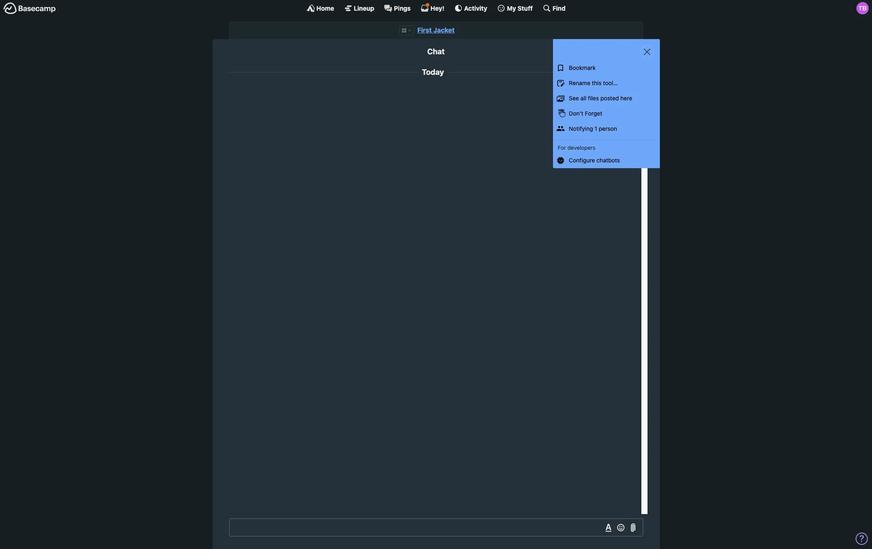 Task type: locate. For each thing, give the bounding box(es) containing it.
None text field
[[229, 518, 644, 537]]

stuff
[[518, 4, 533, 12]]

notifying
[[569, 125, 594, 132]]

for developers
[[558, 144, 596, 151]]

tool…
[[604, 79, 618, 86]]

activity link
[[455, 4, 488, 12]]

hey!
[[431, 4, 445, 12]]

configure
[[569, 157, 595, 164]]

all
[[581, 95, 587, 102]]

find button
[[543, 4, 566, 12]]

lineup link
[[344, 4, 374, 12]]

hello team!
[[586, 95, 616, 102]]

files
[[588, 95, 599, 102]]

person
[[599, 125, 618, 132]]

rename this tool…
[[569, 79, 618, 86]]

today
[[422, 68, 444, 77]]

my
[[507, 4, 516, 12]]

rename this tool… link
[[553, 76, 660, 91]]

here
[[621, 95, 633, 102]]

tyler black image
[[857, 2, 869, 14], [620, 86, 638, 103]]

my stuff button
[[498, 4, 533, 12]]

configure chatbots link
[[553, 153, 660, 168]]

home link
[[307, 4, 334, 12]]

my stuff
[[507, 4, 533, 12]]

10:09am link
[[588, 88, 607, 93]]

chatbots
[[597, 157, 620, 164]]

0 horizontal spatial tyler black image
[[620, 86, 638, 103]]

main element
[[0, 0, 873, 16]]

hello
[[586, 95, 599, 102]]

tyler black image inside main element
[[857, 2, 869, 14]]

chat
[[428, 47, 445, 56]]

this
[[592, 79, 602, 86]]

developers
[[568, 144, 596, 151]]

1 horizontal spatial tyler black image
[[857, 2, 869, 14]]

rename
[[569, 79, 591, 86]]

bookmark
[[569, 64, 596, 71]]

see all files posted here link
[[553, 91, 660, 106]]

first
[[418, 26, 432, 34]]

0 vertical spatial tyler black image
[[857, 2, 869, 14]]

notifying       1 person
[[569, 125, 618, 132]]



Task type: vqa. For each thing, say whether or not it's contained in the screenshot.
1
yes



Task type: describe. For each thing, give the bounding box(es) containing it.
hey! button
[[421, 3, 445, 12]]

10:09am element
[[588, 88, 607, 93]]

don't
[[569, 110, 584, 117]]

1 vertical spatial tyler black image
[[620, 86, 638, 103]]

notifying       1 person link
[[553, 121, 660, 136]]

for
[[558, 144, 567, 151]]

bookmark link
[[553, 61, 660, 76]]

don't forget
[[569, 110, 603, 117]]

home
[[317, 4, 334, 12]]

1
[[595, 125, 598, 132]]

activity
[[464, 4, 488, 12]]

don't forget link
[[553, 106, 660, 121]]

switch accounts image
[[3, 2, 56, 15]]

pings button
[[384, 4, 411, 12]]

see all files posted here
[[569, 95, 633, 102]]

team!
[[601, 95, 616, 102]]

configure chatbots
[[569, 157, 620, 164]]

10:09am
[[588, 88, 607, 93]]

pings
[[394, 4, 411, 12]]

jacket
[[434, 26, 455, 34]]

forget
[[585, 110, 603, 117]]

first jacket
[[418, 26, 455, 34]]

posted
[[601, 95, 619, 102]]

find
[[553, 4, 566, 12]]

first jacket link
[[418, 26, 455, 34]]

lineup
[[354, 4, 374, 12]]

see
[[569, 95, 579, 102]]



